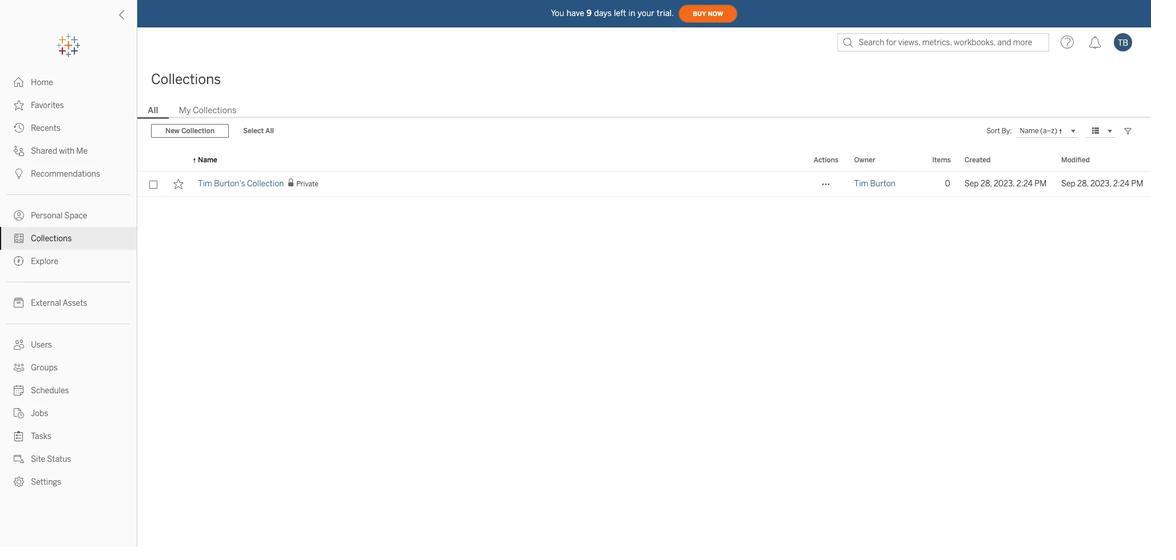 Task type: vqa. For each thing, say whether or not it's contained in the screenshot.
settings LINK
yes



Task type: locate. For each thing, give the bounding box(es) containing it.
favorites
[[31, 101, 64, 110]]

grid
[[137, 150, 1151, 548]]

by text only_f5he34f image left "favorites"
[[14, 100, 24, 110]]

tim burton's collection
[[198, 179, 284, 189]]

navigation panel element
[[0, 34, 137, 494]]

by text only_f5he34f image left groups
[[14, 363, 24, 373]]

main navigation. press the up and down arrow keys to access links. element
[[0, 71, 137, 494]]

home link
[[0, 71, 137, 94]]

by text only_f5he34f image for favorites
[[14, 100, 24, 110]]

left
[[614, 8, 626, 18]]

collections down personal
[[31, 234, 72, 244]]

0 horizontal spatial collection
[[181, 127, 215, 135]]

name
[[1020, 127, 1039, 135], [198, 156, 217, 164]]

2023,
[[994, 179, 1015, 189], [1090, 179, 1111, 189]]

3 by text only_f5he34f image from the top
[[14, 233, 24, 244]]

2 pm from the left
[[1131, 179, 1143, 189]]

1 horizontal spatial 2:24
[[1113, 179, 1129, 189]]

5 by text only_f5he34f image from the top
[[14, 298, 24, 308]]

by text only_f5he34f image inside explore link
[[14, 256, 24, 267]]

collection down my collections
[[181, 127, 215, 135]]

sep
[[965, 179, 979, 189], [1061, 179, 1076, 189]]

recents link
[[0, 117, 137, 140]]

settings
[[31, 478, 61, 487]]

all
[[148, 105, 158, 116], [265, 127, 274, 135]]

2 by text only_f5he34f image from the top
[[14, 100, 24, 110]]

by text only_f5he34f image left jobs
[[14, 408, 24, 419]]

tim left the burton's
[[198, 179, 212, 189]]

by text only_f5he34f image inside site status link
[[14, 454, 24, 465]]

by text only_f5he34f image inside the shared with me "link"
[[14, 146, 24, 156]]

Search for views, metrics, workbooks, and more text field
[[838, 33, 1049, 51]]

jobs
[[31, 409, 48, 419]]

0 horizontal spatial sep 28, 2023, 2:24 pm
[[965, 179, 1047, 189]]

1 horizontal spatial pm
[[1131, 179, 1143, 189]]

1 vertical spatial collections
[[193, 105, 237, 116]]

2:24
[[1016, 179, 1033, 189], [1113, 179, 1129, 189]]

all inside the sub-spaces tab list
[[148, 105, 158, 116]]

6 by text only_f5he34f image from the top
[[14, 408, 24, 419]]

2 by text only_f5he34f image from the top
[[14, 146, 24, 156]]

1 horizontal spatial sep
[[1061, 179, 1076, 189]]

pm
[[1035, 179, 1047, 189], [1131, 179, 1143, 189]]

1 horizontal spatial name
[[1020, 127, 1039, 135]]

4 by text only_f5he34f image from the top
[[14, 256, 24, 267]]

by text only_f5he34f image left settings
[[14, 477, 24, 487]]

name (a–z) button
[[1015, 124, 1079, 138]]

sep 28, 2023, 2:24 pm down modified
[[1061, 179, 1143, 189]]

(a–z)
[[1040, 127, 1057, 135]]

now
[[708, 10, 723, 17]]

users link
[[0, 334, 137, 356]]

by text only_f5he34f image left personal
[[14, 211, 24, 221]]

1 vertical spatial all
[[265, 127, 274, 135]]

collections
[[151, 71, 221, 88], [193, 105, 237, 116], [31, 234, 72, 244]]

by text only_f5he34f image inside the home link
[[14, 77, 24, 88]]

1 tim from the left
[[198, 179, 212, 189]]

by text only_f5he34f image inside recommendations link
[[14, 169, 24, 179]]

by text only_f5he34f image left external at left
[[14, 298, 24, 308]]

sub-spaces tab list
[[137, 104, 1151, 119]]

0 horizontal spatial 28,
[[981, 179, 992, 189]]

all left my
[[148, 105, 158, 116]]

row
[[137, 172, 1151, 197]]

0 horizontal spatial sep
[[965, 179, 979, 189]]

1 horizontal spatial sep 28, 2023, 2:24 pm
[[1061, 179, 1143, 189]]

0
[[945, 179, 950, 189]]

sep right 0
[[965, 179, 979, 189]]

0 horizontal spatial pm
[[1035, 179, 1047, 189]]

new collection
[[165, 127, 215, 135]]

collection
[[181, 127, 215, 135], [247, 179, 284, 189]]

1 by text only_f5he34f image from the top
[[14, 123, 24, 133]]

collections up my
[[151, 71, 221, 88]]

by text only_f5he34f image
[[14, 123, 24, 133], [14, 146, 24, 156], [14, 169, 24, 179], [14, 211, 24, 221], [14, 363, 24, 373], [14, 408, 24, 419], [14, 431, 24, 442], [14, 454, 24, 465]]

sep 28, 2023, 2:24 pm down created
[[965, 179, 1047, 189]]

by text only_f5he34f image inside personal space link
[[14, 211, 24, 221]]

3 by text only_f5he34f image from the top
[[14, 169, 24, 179]]

1 horizontal spatial all
[[265, 127, 274, 135]]

2 tim from the left
[[854, 179, 868, 189]]

by text only_f5he34f image for shared with me
[[14, 146, 24, 156]]

recents
[[31, 124, 61, 133]]

1 horizontal spatial 28,
[[1077, 179, 1089, 189]]

with
[[59, 146, 74, 156]]

by text only_f5he34f image left the recents
[[14, 123, 24, 133]]

1 by text only_f5he34f image from the top
[[14, 77, 24, 88]]

2023, down the by:
[[994, 179, 1015, 189]]

by text only_f5he34f image left users
[[14, 340, 24, 350]]

by text only_f5he34f image left site
[[14, 454, 24, 465]]

row containing tim burton's collection
[[137, 172, 1151, 197]]

0 vertical spatial collection
[[181, 127, 215, 135]]

settings link
[[0, 471, 137, 494]]

new collection button
[[151, 124, 229, 138]]

1 vertical spatial collection
[[247, 179, 284, 189]]

1 horizontal spatial tim
[[854, 179, 868, 189]]

by text only_f5he34f image
[[14, 77, 24, 88], [14, 100, 24, 110], [14, 233, 24, 244], [14, 256, 24, 267], [14, 298, 24, 308], [14, 340, 24, 350], [14, 386, 24, 396], [14, 477, 24, 487]]

28, down modified
[[1077, 179, 1089, 189]]

sep down modified
[[1061, 179, 1076, 189]]

tim
[[198, 179, 212, 189], [854, 179, 868, 189]]

28,
[[981, 179, 992, 189], [1077, 179, 1089, 189]]

by text only_f5he34f image left home
[[14, 77, 24, 88]]

site
[[31, 455, 45, 465]]

2023, down list view icon
[[1090, 179, 1111, 189]]

by text only_f5he34f image inside the collections link
[[14, 233, 24, 244]]

name up the burton's
[[198, 156, 217, 164]]

2 vertical spatial collections
[[31, 234, 72, 244]]

by text only_f5he34f image down personal space link on the top left of page
[[14, 233, 24, 244]]

by text only_f5he34f image inside favorites link
[[14, 100, 24, 110]]

by text only_f5he34f image inside external assets link
[[14, 298, 24, 308]]

28, down created
[[981, 179, 992, 189]]

name for name (a–z)
[[1020, 127, 1039, 135]]

name left '(a–z)'
[[1020, 127, 1039, 135]]

by text only_f5he34f image left shared
[[14, 146, 24, 156]]

by:
[[1002, 127, 1012, 135]]

7 by text only_f5he34f image from the top
[[14, 431, 24, 442]]

by text only_f5he34f image left recommendations
[[14, 169, 24, 179]]

0 horizontal spatial all
[[148, 105, 158, 116]]

collection right the burton's
[[247, 179, 284, 189]]

0 vertical spatial collections
[[151, 71, 221, 88]]

all right select
[[265, 127, 274, 135]]

6 by text only_f5he34f image from the top
[[14, 340, 24, 350]]

1 horizontal spatial 2023,
[[1090, 179, 1111, 189]]

5 by text only_f5he34f image from the top
[[14, 363, 24, 373]]

1 horizontal spatial collection
[[247, 179, 284, 189]]

tasks
[[31, 432, 51, 442]]

sep 28, 2023, 2:24 pm
[[965, 179, 1047, 189], [1061, 179, 1143, 189]]

by text only_f5he34f image inside the recents link
[[14, 123, 24, 133]]

tim left burton
[[854, 179, 868, 189]]

tim for tim burton
[[854, 179, 868, 189]]

tim burton's collection link
[[198, 172, 284, 197]]

name inside dropdown button
[[1020, 127, 1039, 135]]

private
[[296, 180, 318, 188]]

by text only_f5he34f image left "schedules"
[[14, 386, 24, 396]]

0 horizontal spatial 2:24
[[1016, 179, 1033, 189]]

modified
[[1061, 156, 1090, 164]]

schedules link
[[0, 379, 137, 402]]

shared
[[31, 146, 57, 156]]

by text only_f5he34f image for recommendations
[[14, 169, 24, 179]]

select all button
[[236, 124, 281, 138]]

collections right my
[[193, 105, 237, 116]]

all inside 'button'
[[265, 127, 274, 135]]

name (a–z)
[[1020, 127, 1057, 135]]

8 by text only_f5he34f image from the top
[[14, 454, 24, 465]]

0 horizontal spatial tim
[[198, 179, 212, 189]]

name inside grid
[[198, 156, 217, 164]]

by text only_f5he34f image left tasks
[[14, 431, 24, 442]]

by text only_f5he34f image inside "tasks" link
[[14, 431, 24, 442]]

in
[[629, 8, 635, 18]]

8 by text only_f5he34f image from the top
[[14, 477, 24, 487]]

space
[[64, 211, 87, 221]]

by text only_f5he34f image left "explore"
[[14, 256, 24, 267]]

burton
[[870, 179, 896, 189]]

by text only_f5he34f image inside the users 'link'
[[14, 340, 24, 350]]

0 vertical spatial all
[[148, 105, 158, 116]]

4 by text only_f5he34f image from the top
[[14, 211, 24, 221]]

by text only_f5he34f image inside jobs link
[[14, 408, 24, 419]]

7 by text only_f5he34f image from the top
[[14, 386, 24, 396]]

0 horizontal spatial name
[[198, 156, 217, 164]]

0 vertical spatial name
[[1020, 127, 1039, 135]]

navigation
[[137, 102, 1151, 119]]

by text only_f5he34f image inside settings link
[[14, 477, 24, 487]]

1 vertical spatial name
[[198, 156, 217, 164]]

by text only_f5he34f image inside schedules link
[[14, 386, 24, 396]]

by text only_f5he34f image inside groups link
[[14, 363, 24, 373]]

your
[[638, 8, 655, 18]]

0 horizontal spatial 2023,
[[994, 179, 1015, 189]]

sort
[[987, 127, 1000, 135]]

groups
[[31, 363, 58, 373]]

assets
[[63, 299, 87, 308]]



Task type: describe. For each thing, give the bounding box(es) containing it.
tasks link
[[0, 425, 137, 448]]

2 sep from the left
[[1061, 179, 1076, 189]]

me
[[76, 146, 88, 156]]

collection inside tim burton's collection link
[[247, 179, 284, 189]]

sort by:
[[987, 127, 1012, 135]]

home
[[31, 78, 53, 88]]

new
[[165, 127, 180, 135]]

have
[[567, 8, 584, 18]]

list view image
[[1090, 126, 1101, 136]]

personal space link
[[0, 204, 137, 227]]

1 pm from the left
[[1035, 179, 1047, 189]]

recommendations
[[31, 169, 100, 179]]

select all
[[243, 127, 274, 135]]

tim for tim burton's collection
[[198, 179, 212, 189]]

external assets link
[[0, 292, 137, 315]]

by text only_f5he34f image for groups
[[14, 363, 24, 373]]

collection inside the new collection button
[[181, 127, 215, 135]]

1 2:24 from the left
[[1016, 179, 1033, 189]]

by text only_f5he34f image for tasks
[[14, 431, 24, 442]]

buy
[[693, 10, 706, 17]]

users
[[31, 340, 52, 350]]

2 2:24 from the left
[[1113, 179, 1129, 189]]

by text only_f5he34f image for collections
[[14, 233, 24, 244]]

2 sep 28, 2023, 2:24 pm from the left
[[1061, 179, 1143, 189]]

by text only_f5he34f image for users
[[14, 340, 24, 350]]

status
[[47, 455, 71, 465]]

by text only_f5he34f image for personal space
[[14, 211, 24, 221]]

by text only_f5he34f image for home
[[14, 77, 24, 88]]

tim burton
[[854, 179, 896, 189]]

collections inside main navigation. press the up and down arrow keys to access links. element
[[31, 234, 72, 244]]

recommendations link
[[0, 162, 137, 185]]

collections main content
[[137, 57, 1151, 548]]

days
[[594, 8, 612, 18]]

you have 9 days left in your trial.
[[551, 8, 674, 18]]

favorites link
[[0, 94, 137, 117]]

schedules
[[31, 386, 69, 396]]

grid containing tim burton's collection
[[137, 150, 1151, 548]]

burton's
[[214, 179, 245, 189]]

my collections
[[179, 105, 237, 116]]

1 sep from the left
[[965, 179, 979, 189]]

site status link
[[0, 448, 137, 471]]

2 2023, from the left
[[1090, 179, 1111, 189]]

navigation containing all
[[137, 102, 1151, 119]]

shared with me
[[31, 146, 88, 156]]

9
[[587, 8, 592, 18]]

owner
[[854, 156, 875, 164]]

jobs link
[[0, 402, 137, 425]]

created
[[965, 156, 991, 164]]

personal space
[[31, 211, 87, 221]]

buy now button
[[679, 5, 737, 23]]

personal
[[31, 211, 63, 221]]

select
[[243, 127, 264, 135]]

1 2023, from the left
[[994, 179, 1015, 189]]

by text only_f5he34f image for settings
[[14, 477, 24, 487]]

explore link
[[0, 250, 137, 273]]

2 28, from the left
[[1077, 179, 1089, 189]]

1 28, from the left
[[981, 179, 992, 189]]

explore
[[31, 257, 58, 267]]

items
[[932, 156, 951, 164]]

by text only_f5he34f image for recents
[[14, 123, 24, 133]]

collections inside the sub-spaces tab list
[[193, 105, 237, 116]]

by text only_f5he34f image for explore
[[14, 256, 24, 267]]

by text only_f5he34f image for external assets
[[14, 298, 24, 308]]

site status
[[31, 455, 71, 465]]

collections link
[[0, 227, 137, 250]]

by text only_f5he34f image for jobs
[[14, 408, 24, 419]]

by text only_f5he34f image for site status
[[14, 454, 24, 465]]

1 sep 28, 2023, 2:24 pm from the left
[[965, 179, 1047, 189]]

trial.
[[657, 8, 674, 18]]

buy now
[[693, 10, 723, 17]]

groups link
[[0, 356, 137, 379]]

external
[[31, 299, 61, 308]]

shared with me link
[[0, 140, 137, 162]]

actions
[[814, 156, 839, 164]]

by text only_f5he34f image for schedules
[[14, 386, 24, 396]]

my
[[179, 105, 191, 116]]

name for name
[[198, 156, 217, 164]]

external assets
[[31, 299, 87, 308]]

tim burton link
[[854, 172, 896, 197]]

you
[[551, 8, 564, 18]]



